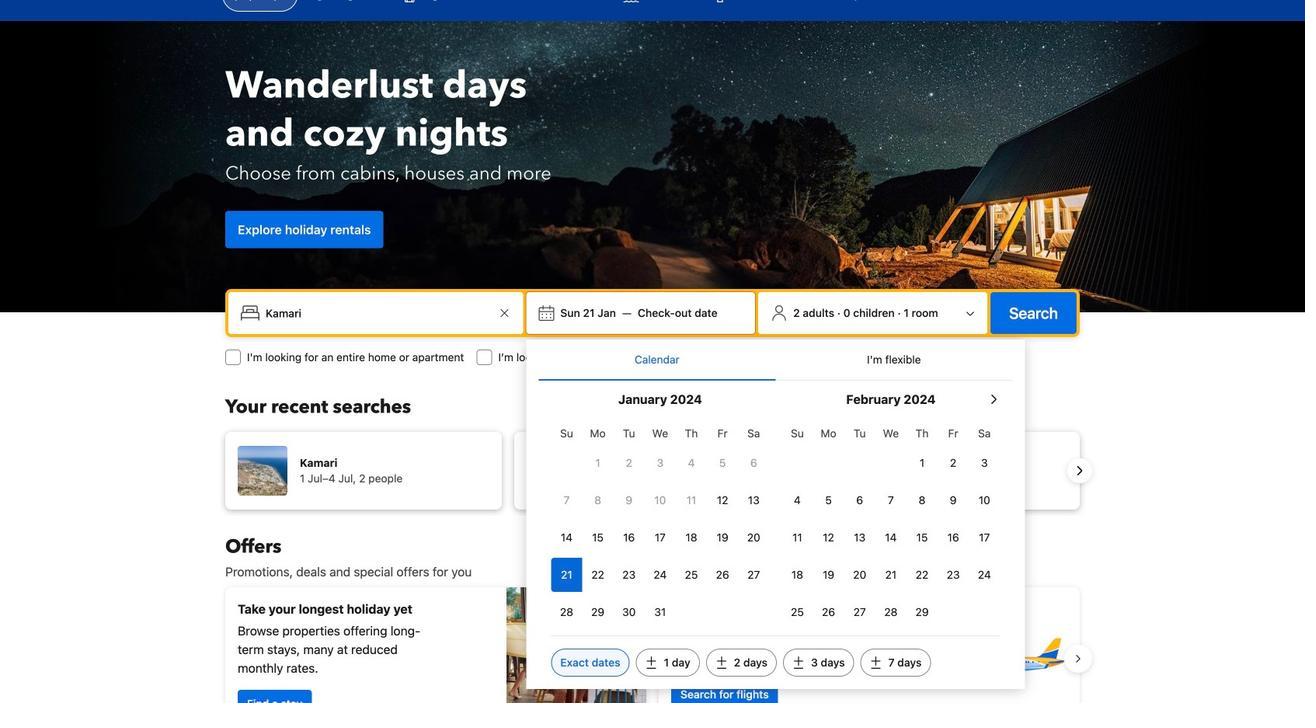 Task type: describe. For each thing, give the bounding box(es) containing it.
24 February 2024 checkbox
[[969, 558, 1000, 592]]

29 February 2024 checkbox
[[907, 595, 938, 629]]

21 February 2024 checkbox
[[875, 558, 907, 592]]

21 January 2024 checkbox
[[551, 558, 582, 592]]

14 February 2024 checkbox
[[875, 521, 907, 555]]

Where are you going? field
[[260, 299, 495, 327]]

25 January 2024 checkbox
[[676, 558, 707, 592]]

23 February 2024 checkbox
[[938, 558, 969, 592]]

27 February 2024 checkbox
[[844, 595, 875, 629]]

27 January 2024 checkbox
[[738, 558, 769, 592]]

12 January 2024 checkbox
[[707, 483, 738, 517]]

17 February 2024 checkbox
[[969, 521, 1000, 555]]

23 January 2024 checkbox
[[614, 558, 645, 592]]

18 January 2024 checkbox
[[676, 521, 707, 555]]

3 January 2024 checkbox
[[645, 446, 676, 480]]

8 February 2024 checkbox
[[907, 483, 938, 517]]

7 February 2024 checkbox
[[875, 483, 907, 517]]

25 February 2024 checkbox
[[782, 595, 813, 629]]

22 February 2024 checkbox
[[907, 558, 938, 592]]

11 January 2024 checkbox
[[676, 483, 707, 517]]

6 February 2024 checkbox
[[844, 483, 875, 517]]

fly away to your dream holiday image
[[959, 604, 1068, 703]]

16 February 2024 checkbox
[[938, 521, 969, 555]]

8 January 2024 checkbox
[[582, 483, 614, 517]]

19 February 2024 checkbox
[[813, 558, 844, 592]]

10 February 2024 checkbox
[[969, 483, 1000, 517]]

7 January 2024 checkbox
[[551, 483, 582, 517]]

17 January 2024 checkbox
[[645, 521, 676, 555]]

3 February 2024 checkbox
[[969, 446, 1000, 480]]

9 February 2024 checkbox
[[938, 483, 969, 517]]

1 region from the top
[[213, 426, 1092, 516]]

24 January 2024 checkbox
[[645, 558, 676, 592]]

28 February 2024 checkbox
[[875, 595, 907, 629]]

19 January 2024 checkbox
[[707, 521, 738, 555]]

18 February 2024 checkbox
[[782, 558, 813, 592]]

1 January 2024 checkbox
[[582, 446, 614, 480]]

take your longest holiday yet image
[[507, 587, 646, 703]]



Task type: locate. For each thing, give the bounding box(es) containing it.
2 January 2024 checkbox
[[614, 446, 645, 480]]

29 January 2024 checkbox
[[582, 595, 614, 629]]

13 January 2024 checkbox
[[738, 483, 769, 517]]

4 January 2024 checkbox
[[676, 446, 707, 480]]

4 February 2024 checkbox
[[782, 483, 813, 517]]

1 grid from the left
[[551, 418, 769, 629]]

26 February 2024 checkbox
[[813, 595, 844, 629]]

22 January 2024 checkbox
[[582, 558, 614, 592]]

12 February 2024 checkbox
[[813, 521, 844, 555]]

grid
[[551, 418, 769, 629], [782, 418, 1000, 629]]

11 February 2024 checkbox
[[782, 521, 813, 555]]

tab list
[[539, 340, 1013, 381]]

20 February 2024 checkbox
[[844, 558, 875, 592]]

9 January 2024 checkbox
[[614, 483, 645, 517]]

6 January 2024 checkbox
[[738, 446, 769, 480]]

28 January 2024 checkbox
[[551, 595, 582, 629]]

5 January 2024 checkbox
[[707, 446, 738, 480]]

2 February 2024 checkbox
[[938, 446, 969, 480]]

0 horizontal spatial grid
[[551, 418, 769, 629]]

14 January 2024 checkbox
[[551, 521, 582, 555]]

2 region from the top
[[213, 581, 1092, 703]]

cell
[[551, 555, 582, 592]]

10 January 2024 checkbox
[[645, 483, 676, 517]]

13 February 2024 checkbox
[[844, 521, 875, 555]]

20 January 2024 checkbox
[[738, 521, 769, 555]]

31 January 2024 checkbox
[[645, 595, 676, 629]]

5 February 2024 checkbox
[[813, 483, 844, 517]]

30 January 2024 checkbox
[[614, 595, 645, 629]]

1 February 2024 checkbox
[[907, 446, 938, 480]]

15 February 2024 checkbox
[[907, 521, 938, 555]]

1 vertical spatial region
[[213, 581, 1092, 703]]

1 horizontal spatial grid
[[782, 418, 1000, 629]]

next image
[[1071, 462, 1089, 480]]

16 January 2024 checkbox
[[614, 521, 645, 555]]

15 January 2024 checkbox
[[582, 521, 614, 555]]

0 vertical spatial region
[[213, 426, 1092, 516]]

26 January 2024 checkbox
[[707, 558, 738, 592]]

region
[[213, 426, 1092, 516], [213, 581, 1092, 703]]

2 grid from the left
[[782, 418, 1000, 629]]



Task type: vqa. For each thing, say whether or not it's contained in the screenshot.
"Flight" corresponding to Flight tracking Your driver will track your flight and wait for you if it's delayed
no



